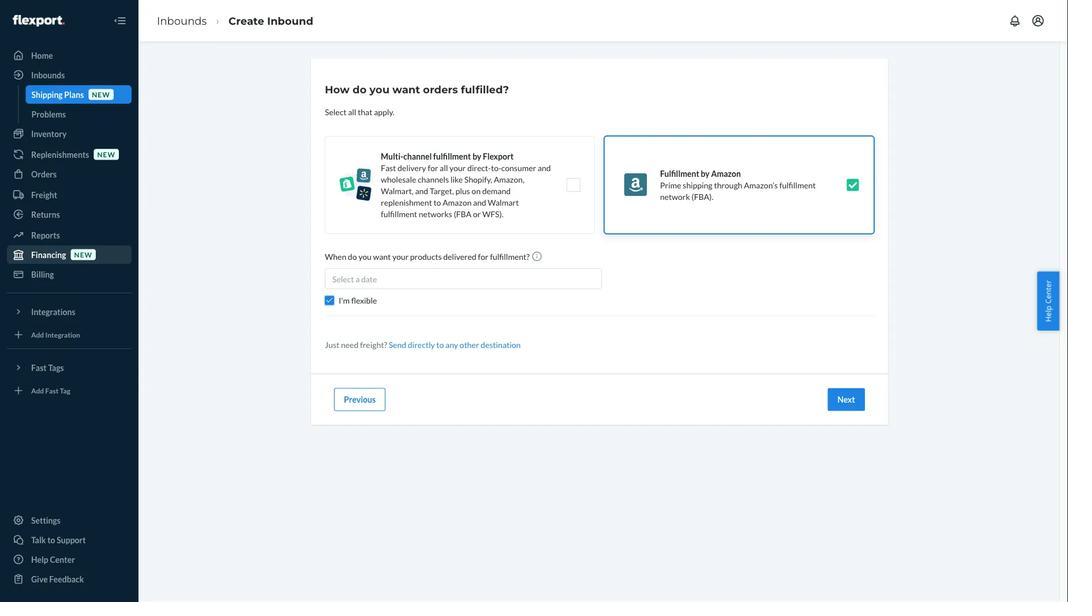 Task type: locate. For each thing, give the bounding box(es) containing it.
fast down multi-
[[381, 163, 396, 173]]

fast left tags
[[31, 363, 47, 373]]

you up 'apply.' at top
[[369, 83, 389, 96]]

target,
[[430, 186, 454, 196]]

0 vertical spatial and
[[538, 163, 551, 173]]

to right the talk
[[47, 536, 55, 546]]

fulfillment
[[660, 169, 699, 179]]

fulfillment up like
[[433, 151, 471, 161]]

2 vertical spatial and
[[473, 198, 486, 207]]

fulfillment down replenishment
[[381, 209, 417, 219]]

1 horizontal spatial inbounds
[[157, 14, 207, 27]]

do right how
[[353, 83, 367, 96]]

i'm flexible
[[339, 296, 377, 306]]

freight
[[31, 190, 57, 200]]

amazon inside multi-channel fulfillment by flexport fast delivery for all your direct-to-consumer and wholesale channels like shopify, amazon, walmart, and target, plus on demand replenishment to amazon and walmart fulfillment networks (fba or wfs).
[[443, 198, 472, 207]]

1 vertical spatial you
[[358, 252, 371, 262]]

help center
[[1043, 281, 1053, 322], [31, 555, 75, 565]]

you
[[369, 83, 389, 96], [358, 252, 371, 262]]

consumer
[[501, 163, 536, 173]]

center
[[1043, 281, 1053, 304], [50, 555, 75, 565]]

0 vertical spatial you
[[369, 83, 389, 96]]

1 horizontal spatial your
[[449, 163, 466, 173]]

add for add fast tag
[[31, 387, 44, 395]]

1 horizontal spatial by
[[701, 169, 710, 179]]

add
[[31, 331, 44, 339], [31, 387, 44, 395]]

open notifications image
[[1008, 14, 1022, 28]]

amazon
[[711, 169, 741, 179], [443, 198, 472, 207]]

select down how
[[325, 107, 346, 117]]

fulfillment
[[433, 151, 471, 161], [779, 180, 816, 190], [381, 209, 417, 219]]

to left the any
[[436, 340, 444, 350]]

0 vertical spatial inbounds link
[[157, 14, 207, 27]]

0 horizontal spatial all
[[348, 107, 356, 117]]

0 horizontal spatial by
[[472, 151, 481, 161]]

0 vertical spatial new
[[92, 90, 110, 99]]

0 horizontal spatial help
[[31, 555, 48, 565]]

fulfillment right amazon's
[[779, 180, 816, 190]]

want up date
[[373, 252, 391, 262]]

previous
[[344, 395, 376, 405]]

your left products
[[392, 252, 409, 262]]

1 vertical spatial do
[[348, 252, 357, 262]]

inbounds
[[157, 14, 207, 27], [31, 70, 65, 80]]

0 horizontal spatial inbounds link
[[7, 66, 132, 84]]

1 horizontal spatial amazon
[[711, 169, 741, 179]]

0 vertical spatial want
[[392, 83, 420, 96]]

help center button
[[1037, 272, 1059, 331]]

1 horizontal spatial want
[[392, 83, 420, 96]]

all inside multi-channel fulfillment by flexport fast delivery for all your direct-to-consumer and wholesale channels like shopify, amazon, walmart, and target, plus on demand replenishment to amazon and walmart fulfillment networks (fba or wfs).
[[440, 163, 448, 173]]

new for financing
[[74, 251, 92, 259]]

freight?
[[360, 340, 387, 350]]

flexport logo image
[[13, 15, 65, 27]]

walmart,
[[381, 186, 414, 196]]

help
[[1043, 306, 1053, 322], [31, 555, 48, 565]]

amazon up (fba
[[443, 198, 472, 207]]

settings
[[31, 516, 61, 526]]

your up like
[[449, 163, 466, 173]]

new right plans
[[92, 90, 110, 99]]

0 horizontal spatial want
[[373, 252, 391, 262]]

i'm
[[339, 296, 350, 306]]

1 vertical spatial fast
[[31, 363, 47, 373]]

all left that
[[348, 107, 356, 117]]

previous button
[[334, 389, 385, 412]]

add inside add integration link
[[31, 331, 44, 339]]

0 vertical spatial by
[[472, 151, 481, 161]]

support
[[57, 536, 86, 546]]

shipping
[[683, 180, 712, 190]]

amazon up through
[[711, 169, 741, 179]]

problems link
[[26, 105, 132, 123]]

1 vertical spatial help center
[[31, 555, 75, 565]]

2 vertical spatial to
[[47, 536, 55, 546]]

2 vertical spatial fast
[[45, 387, 59, 395]]

1 vertical spatial for
[[478, 252, 488, 262]]

billing link
[[7, 265, 132, 284]]

0 horizontal spatial fulfillment
[[381, 209, 417, 219]]

0 horizontal spatial center
[[50, 555, 75, 565]]

0 vertical spatial inbounds
[[157, 14, 207, 27]]

to-
[[491, 163, 501, 173]]

for for delivery
[[428, 163, 438, 173]]

0 vertical spatial your
[[449, 163, 466, 173]]

you up date
[[358, 252, 371, 262]]

0 horizontal spatial amazon
[[443, 198, 472, 207]]

want up 'apply.' at top
[[392, 83, 420, 96]]

all up channels
[[440, 163, 448, 173]]

to up networks
[[434, 198, 441, 207]]

0 vertical spatial to
[[434, 198, 441, 207]]

wfs).
[[482, 209, 504, 219]]

that
[[358, 107, 372, 117]]

for right delivered
[[478, 252, 488, 262]]

plans
[[64, 90, 84, 100]]

new down 'reports' link at the top left
[[74, 251, 92, 259]]

0 vertical spatial select
[[325, 107, 346, 117]]

by
[[472, 151, 481, 161], [701, 169, 710, 179]]

1 horizontal spatial all
[[440, 163, 448, 173]]

2 vertical spatial new
[[74, 251, 92, 259]]

0 horizontal spatial inbounds
[[31, 70, 65, 80]]

and down channels
[[415, 186, 428, 196]]

fast left tag
[[45, 387, 59, 395]]

1 vertical spatial add
[[31, 387, 44, 395]]

add fast tag link
[[7, 382, 132, 400]]

0 vertical spatial help center
[[1043, 281, 1053, 322]]

None checkbox
[[325, 296, 334, 306]]

check square image
[[846, 178, 860, 192]]

0 vertical spatial center
[[1043, 281, 1053, 304]]

fulfilled?
[[461, 83, 509, 96]]

want for orders
[[392, 83, 420, 96]]

0 horizontal spatial for
[[428, 163, 438, 173]]

and
[[538, 163, 551, 173], [415, 186, 428, 196], [473, 198, 486, 207]]

2 horizontal spatial fulfillment
[[779, 180, 816, 190]]

1 vertical spatial your
[[392, 252, 409, 262]]

1 vertical spatial inbounds
[[31, 70, 65, 80]]

1 horizontal spatial help
[[1043, 306, 1053, 322]]

1 vertical spatial new
[[97, 150, 115, 159]]

you for how
[[369, 83, 389, 96]]

0 vertical spatial all
[[348, 107, 356, 117]]

talk to support button
[[7, 531, 132, 550]]

talk
[[31, 536, 46, 546]]

add down fast tags
[[31, 387, 44, 395]]

for inside multi-channel fulfillment by flexport fast delivery for all your direct-to-consumer and wholesale channels like shopify, amazon, walmart, and target, plus on demand replenishment to amazon and walmart fulfillment networks (fba or wfs).
[[428, 163, 438, 173]]

channels
[[418, 175, 449, 184]]

your
[[449, 163, 466, 173], [392, 252, 409, 262]]

1 vertical spatial inbounds link
[[7, 66, 132, 84]]

1 vertical spatial help
[[31, 555, 48, 565]]

give feedback button
[[7, 571, 132, 589]]

add left integration
[[31, 331, 44, 339]]

for up channels
[[428, 163, 438, 173]]

add inside add fast tag link
[[31, 387, 44, 395]]

new
[[92, 90, 110, 99], [97, 150, 115, 159], [74, 251, 92, 259]]

0 vertical spatial fast
[[381, 163, 396, 173]]

do right when
[[348, 252, 357, 262]]

by up direct-
[[472, 151, 481, 161]]

inventory
[[31, 129, 67, 139]]

plus
[[456, 186, 470, 196]]

next button
[[828, 389, 865, 412]]

2 add from the top
[[31, 387, 44, 395]]

to
[[434, 198, 441, 207], [436, 340, 444, 350], [47, 536, 55, 546]]

you for when
[[358, 252, 371, 262]]

0 vertical spatial for
[[428, 163, 438, 173]]

0 vertical spatial do
[[353, 83, 367, 96]]

select left the a at top left
[[332, 275, 354, 284]]

replenishment
[[381, 198, 432, 207]]

1 vertical spatial all
[[440, 163, 448, 173]]

date
[[361, 275, 377, 284]]

and right consumer
[[538, 163, 551, 173]]

by up shipping
[[701, 169, 710, 179]]

1 horizontal spatial inbounds link
[[157, 14, 207, 27]]

for
[[428, 163, 438, 173], [478, 252, 488, 262]]

1 horizontal spatial fulfillment
[[433, 151, 471, 161]]

delivery
[[398, 163, 426, 173]]

when do you want your products delivered for fulfillment?
[[325, 252, 531, 262]]

orders
[[31, 169, 57, 179]]

1 vertical spatial amazon
[[443, 198, 472, 207]]

0 vertical spatial add
[[31, 331, 44, 339]]

1 vertical spatial want
[[373, 252, 391, 262]]

1 vertical spatial and
[[415, 186, 428, 196]]

1 vertical spatial fulfillment
[[779, 180, 816, 190]]

do
[[353, 83, 367, 96], [348, 252, 357, 262]]

talk to support
[[31, 536, 86, 546]]

1 horizontal spatial center
[[1043, 281, 1053, 304]]

1 horizontal spatial help center
[[1043, 281, 1053, 322]]

1 add from the top
[[31, 331, 44, 339]]

all
[[348, 107, 356, 117], [440, 163, 448, 173]]

fulfillment by amazon prime shipping through amazon's fulfillment network (fba).
[[660, 169, 816, 202]]

1 horizontal spatial for
[[478, 252, 488, 262]]

1 horizontal spatial and
[[473, 198, 486, 207]]

0 vertical spatial amazon
[[711, 169, 741, 179]]

1 vertical spatial by
[[701, 169, 710, 179]]

close navigation image
[[113, 14, 127, 28]]

0 vertical spatial help
[[1043, 306, 1053, 322]]

new up orders link
[[97, 150, 115, 159]]

1 vertical spatial select
[[332, 275, 354, 284]]

to inside multi-channel fulfillment by flexport fast delivery for all your direct-to-consumer and wholesale channels like shopify, amazon, walmart, and target, plus on demand replenishment to amazon and walmart fulfillment networks (fba or wfs).
[[434, 198, 441, 207]]

0 horizontal spatial and
[[415, 186, 428, 196]]

0 horizontal spatial help center
[[31, 555, 75, 565]]

2 vertical spatial fulfillment
[[381, 209, 417, 219]]

home
[[31, 50, 53, 60]]

and up or
[[473, 198, 486, 207]]

other
[[460, 340, 479, 350]]



Task type: vqa. For each thing, say whether or not it's contained in the screenshot.
Empty list IMAGE
no



Task type: describe. For each thing, give the bounding box(es) containing it.
when
[[325, 252, 346, 262]]

home link
[[7, 46, 132, 65]]

help center link
[[7, 551, 132, 569]]

open account menu image
[[1031, 14, 1045, 28]]

orders
[[423, 83, 458, 96]]

feedback
[[49, 575, 84, 585]]

reports
[[31, 231, 60, 240]]

add integration
[[31, 331, 80, 339]]

amazon,
[[494, 175, 524, 184]]

replenishments
[[31, 150, 89, 160]]

1 vertical spatial to
[[436, 340, 444, 350]]

(fba).
[[692, 192, 713, 202]]

select a date
[[332, 275, 377, 284]]

returns
[[31, 210, 60, 220]]

fast tags
[[31, 363, 64, 373]]

problems
[[31, 109, 66, 119]]

apply.
[[374, 107, 394, 117]]

inbound
[[267, 14, 313, 27]]

networks
[[419, 209, 452, 219]]

by inside multi-channel fulfillment by flexport fast delivery for all your direct-to-consumer and wholesale channels like shopify, amazon, walmart, and target, plus on demand replenishment to amazon and walmart fulfillment networks (fba or wfs).
[[472, 151, 481, 161]]

new for replenishments
[[97, 150, 115, 159]]

inventory link
[[7, 125, 132, 143]]

like
[[450, 175, 463, 184]]

billing
[[31, 270, 54, 280]]

select all that apply.
[[325, 107, 394, 117]]

shopify,
[[464, 175, 492, 184]]

or
[[473, 209, 481, 219]]

multi-
[[381, 151, 403, 161]]

2 horizontal spatial and
[[538, 163, 551, 173]]

0 horizontal spatial your
[[392, 252, 409, 262]]

shipping
[[31, 90, 63, 100]]

any
[[445, 340, 458, 350]]

fast inside dropdown button
[[31, 363, 47, 373]]

flexible
[[351, 296, 377, 306]]

add fast tag
[[31, 387, 70, 395]]

how do you want orders fulfilled?
[[325, 83, 509, 96]]

inbounds inside the breadcrumbs navigation
[[157, 14, 207, 27]]

just
[[325, 340, 339, 350]]

select for how
[[325, 107, 346, 117]]

create inbound
[[229, 14, 313, 27]]

integration
[[45, 331, 80, 339]]

how
[[325, 83, 350, 96]]

add for add integration
[[31, 331, 44, 339]]

by inside "fulfillment by amazon prime shipping through amazon's fulfillment network (fba)."
[[701, 169, 710, 179]]

need
[[341, 340, 358, 350]]

next
[[837, 395, 855, 405]]

help inside button
[[1043, 306, 1053, 322]]

walmart
[[488, 198, 519, 207]]

fast inside multi-channel fulfillment by flexport fast delivery for all your direct-to-consumer and wholesale channels like shopify, amazon, walmart, and target, plus on demand replenishment to amazon and walmart fulfillment networks (fba or wfs).
[[381, 163, 396, 173]]

returns link
[[7, 205, 132, 224]]

create
[[229, 14, 264, 27]]

to inside 'button'
[[47, 536, 55, 546]]

destination
[[481, 340, 521, 350]]

flexport
[[483, 151, 514, 161]]

financing
[[31, 250, 66, 260]]

fulfillment?
[[490, 252, 530, 262]]

network
[[660, 192, 690, 202]]

center inside button
[[1043, 281, 1053, 304]]

(fba
[[454, 209, 471, 219]]

a
[[356, 275, 360, 284]]

fulfillment inside "fulfillment by amazon prime shipping through amazon's fulfillment network (fba)."
[[779, 180, 816, 190]]

new for shipping plans
[[92, 90, 110, 99]]

fast tags button
[[7, 359, 132, 377]]

amazon inside "fulfillment by amazon prime shipping through amazon's fulfillment network (fba)."
[[711, 169, 741, 179]]

direct-
[[467, 163, 491, 173]]

through
[[714, 180, 742, 190]]

wholesale
[[381, 175, 416, 184]]

breadcrumbs navigation
[[148, 4, 322, 38]]

integrations
[[31, 307, 75, 317]]

your inside multi-channel fulfillment by flexport fast delivery for all your direct-to-consumer and wholesale channels like shopify, amazon, walmart, and target, plus on demand replenishment to amazon and walmart fulfillment networks (fba or wfs).
[[449, 163, 466, 173]]

prime
[[660, 180, 681, 190]]

freight link
[[7, 186, 132, 204]]

for for delivered
[[478, 252, 488, 262]]

tag
[[60, 387, 70, 395]]

reports link
[[7, 226, 132, 245]]

create inbound link
[[229, 14, 313, 27]]

send
[[389, 340, 406, 350]]

do for how
[[353, 83, 367, 96]]

1 vertical spatial center
[[50, 555, 75, 565]]

do for when
[[348, 252, 357, 262]]

0 vertical spatial fulfillment
[[433, 151, 471, 161]]

add integration link
[[7, 326, 132, 344]]

just need freight? send directly to any other destination
[[325, 340, 521, 350]]

want for your
[[373, 252, 391, 262]]

on
[[472, 186, 481, 196]]

settings link
[[7, 512, 132, 530]]

multi-channel fulfillment by flexport fast delivery for all your direct-to-consumer and wholesale channels like shopify, amazon, walmart, and target, plus on demand replenishment to amazon and walmart fulfillment networks (fba or wfs).
[[381, 151, 551, 219]]

give feedback
[[31, 575, 84, 585]]

select for when
[[332, 275, 354, 284]]

orders link
[[7, 165, 132, 183]]

shipping plans
[[31, 90, 84, 100]]

channel
[[403, 151, 432, 161]]

give
[[31, 575, 48, 585]]

delivered
[[443, 252, 476, 262]]

amazon's
[[744, 180, 778, 190]]

integrations button
[[7, 303, 132, 321]]

help center inside button
[[1043, 281, 1053, 322]]

directly
[[408, 340, 435, 350]]



